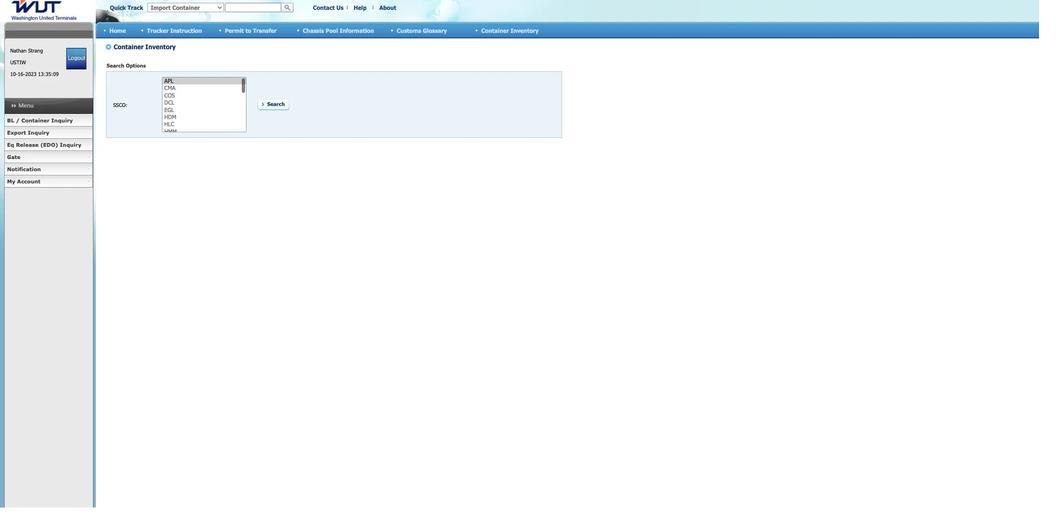 Task type: vqa. For each thing, say whether or not it's contained in the screenshot.
2023
yes



Task type: locate. For each thing, give the bounding box(es) containing it.
pool
[[326, 27, 338, 34]]

inquiry down bl / container inquiry
[[28, 130, 49, 136]]

0 vertical spatial container
[[482, 27, 509, 34]]

quick
[[110, 4, 126, 11]]

container
[[482, 27, 509, 34], [21, 117, 50, 124]]

gate
[[7, 154, 20, 160]]

customs
[[397, 27, 421, 34]]

container up export inquiry
[[21, 117, 50, 124]]

eq release (edo) inquiry
[[7, 142, 81, 148]]

1 horizontal spatial container
[[482, 27, 509, 34]]

(edo)
[[40, 142, 58, 148]]

quick track
[[110, 4, 143, 11]]

inquiry up "export inquiry" link
[[51, 117, 73, 124]]

bl / container inquiry
[[7, 117, 73, 124]]

customs glossary
[[397, 27, 447, 34]]

2 vertical spatial inquiry
[[60, 142, 81, 148]]

nathan
[[10, 47, 27, 54]]

0 horizontal spatial container
[[21, 117, 50, 124]]

strang
[[28, 47, 43, 54]]

eq release (edo) inquiry link
[[4, 139, 93, 151]]

2023
[[25, 71, 36, 77]]

login image
[[66, 48, 87, 70]]

trucker
[[147, 27, 169, 34]]

inquiry right (edo)
[[60, 142, 81, 148]]

0 vertical spatial inquiry
[[51, 117, 73, 124]]

container left inventory
[[482, 27, 509, 34]]

16-
[[18, 71, 25, 77]]

instruction
[[170, 27, 202, 34]]

account
[[17, 179, 40, 185]]

inquiry
[[51, 117, 73, 124], [28, 130, 49, 136], [60, 142, 81, 148]]

us
[[337, 4, 344, 11]]

None text field
[[225, 3, 281, 12]]



Task type: describe. For each thing, give the bounding box(es) containing it.
inquiry for container
[[51, 117, 73, 124]]

export inquiry
[[7, 130, 49, 136]]

my account
[[7, 179, 40, 185]]

bl / container inquiry link
[[4, 115, 93, 127]]

about link
[[380, 4, 396, 11]]

contact us
[[313, 4, 344, 11]]

export
[[7, 130, 26, 136]]

glossary
[[423, 27, 447, 34]]

contact
[[313, 4, 335, 11]]

help
[[354, 4, 367, 11]]

10-16-2023 13:35:09
[[10, 71, 59, 77]]

1 vertical spatial container
[[21, 117, 50, 124]]

track
[[128, 4, 143, 11]]

to
[[246, 27, 251, 34]]

trucker instruction
[[147, 27, 202, 34]]

gate link
[[4, 151, 93, 163]]

inquiry for (edo)
[[60, 142, 81, 148]]

my account link
[[4, 176, 93, 188]]

ustiw
[[10, 59, 26, 65]]

nathan strang
[[10, 47, 43, 54]]

my
[[7, 179, 15, 185]]

container inventory
[[482, 27, 539, 34]]

/
[[16, 117, 20, 124]]

chassis
[[303, 27, 324, 34]]

10-
[[10, 71, 18, 77]]

inventory
[[511, 27, 539, 34]]

about
[[380, 4, 396, 11]]

export inquiry link
[[4, 127, 93, 139]]

chassis pool information
[[303, 27, 374, 34]]

13:35:09
[[38, 71, 59, 77]]

permit to transfer
[[225, 27, 277, 34]]

information
[[340, 27, 374, 34]]

eq
[[7, 142, 14, 148]]

1 vertical spatial inquiry
[[28, 130, 49, 136]]

help link
[[354, 4, 367, 11]]

release
[[16, 142, 39, 148]]

bl
[[7, 117, 14, 124]]

home
[[109, 27, 126, 34]]

contact us link
[[313, 4, 344, 11]]

permit
[[225, 27, 244, 34]]

notification link
[[4, 163, 93, 176]]

transfer
[[253, 27, 277, 34]]

notification
[[7, 166, 41, 172]]



